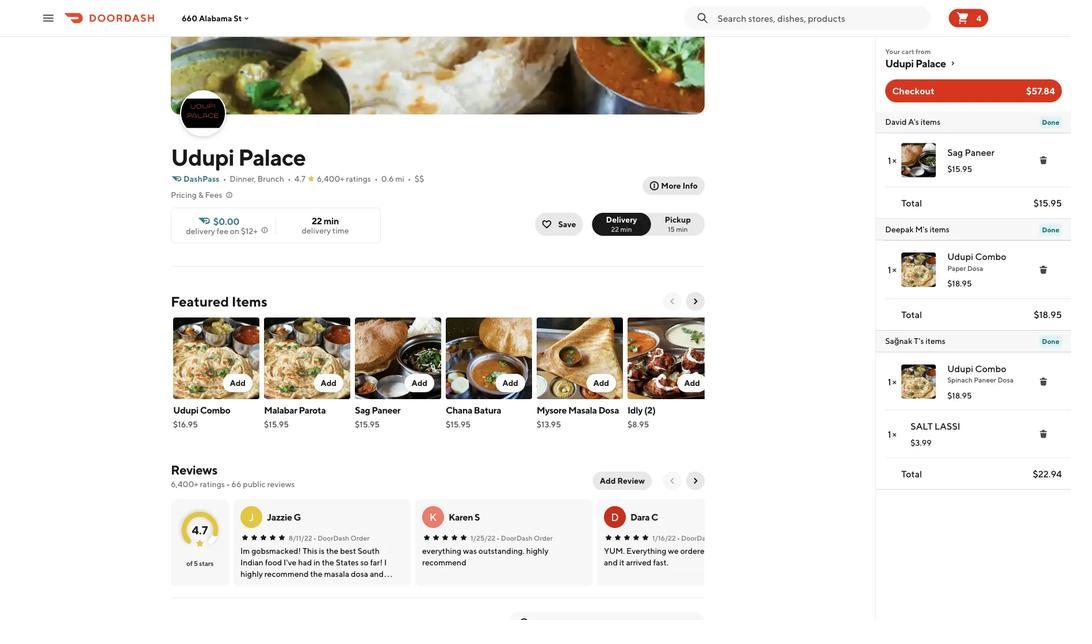 Task type: locate. For each thing, give the bounding box(es) containing it.
udupi combo image down t's
[[902, 365, 936, 399]]

2 doordash from the left
[[501, 534, 533, 542]]

1 ×
[[888, 155, 897, 166], [888, 264, 897, 275], [888, 376, 897, 387], [888, 429, 897, 440]]

udupi combo image for udupi combo spinach paneer dosa
[[902, 365, 936, 399]]

combo
[[975, 251, 1007, 262], [975, 363, 1007, 374], [200, 405, 230, 416]]

udupi for paper dosa
[[948, 251, 974, 262]]

malabar parota image
[[264, 318, 350, 399]]

2 horizontal spatial dosa
[[998, 376, 1014, 384]]

0 vertical spatial combo
[[975, 251, 1007, 262]]

None radio
[[592, 213, 651, 236], [644, 213, 705, 236], [592, 213, 651, 236], [644, 213, 705, 236]]

featured
[[171, 293, 229, 310]]

2 • doordash order from the left
[[497, 534, 553, 542]]

min for delivery
[[621, 225, 632, 233]]

0 horizontal spatial 4.7
[[192, 523, 208, 537]]

done up remove udupi combo from order icon
[[1042, 226, 1060, 234]]

0 horizontal spatial 22
[[312, 215, 322, 226]]

$15.95 for sag paneer
[[355, 420, 380, 429]]

udupi palace link
[[886, 56, 1062, 70]]

2 horizontal spatial doordash
[[681, 534, 713, 542]]

public
[[243, 480, 266, 489]]

3 1 from the top
[[888, 376, 891, 387]]

0 vertical spatial 4.7
[[295, 174, 306, 184]]

0 vertical spatial total
[[902, 197, 922, 208]]

$18.95 down remove udupi combo from order icon
[[1034, 309, 1062, 320]]

total for udupi combo
[[902, 309, 922, 320]]

3 order from the left
[[714, 534, 733, 542]]

udupi combo image left the paper
[[902, 253, 936, 287]]

1 horizontal spatial 6,400+
[[317, 174, 344, 184]]

order for d
[[714, 534, 733, 542]]

1 total from the top
[[902, 197, 922, 208]]

combo inside udupi combo paper dosa
[[975, 251, 1007, 262]]

6 add button from the left
[[677, 374, 707, 392]]

0 horizontal spatial udupi palace
[[171, 143, 306, 171]]

660
[[182, 13, 197, 23]]

remove sag paneer from order image
[[1039, 156, 1048, 165]]

• doordash order right 8/11/22 on the bottom of page
[[313, 534, 370, 542]]

1 × from the top
[[893, 155, 897, 166]]

3 add button from the left
[[405, 374, 434, 392]]

dosa left remove udupi combo from order image
[[998, 376, 1014, 384]]

dosa right masala
[[599, 405, 619, 416]]

sag for sag paneer $15.95
[[355, 405, 370, 416]]

1 for spinach paneer dosa
[[888, 376, 891, 387]]

• doordash order for j
[[313, 534, 370, 542]]

1 vertical spatial 6,400+
[[171, 480, 198, 489]]

5 add button from the left
[[587, 374, 616, 392]]

1 horizontal spatial palace
[[916, 57, 946, 69]]

$15.95 inside chana batura $15.95
[[446, 420, 471, 429]]

remove salt lassi from order image
[[1039, 430, 1048, 439]]

$18.95 for udupi combo paper dosa
[[948, 279, 972, 288]]

0.6 mi • $$
[[381, 174, 424, 184]]

0 horizontal spatial dosa
[[599, 405, 619, 416]]

1 horizontal spatial doordash
[[501, 534, 533, 542]]

idly
[[628, 405, 643, 416]]

$18.95
[[948, 279, 972, 288], [1034, 309, 1062, 320], [948, 391, 972, 400]]

save
[[558, 220, 576, 229]]

$18.95 down spinach
[[948, 391, 972, 400]]

time
[[332, 226, 349, 235]]

22 inside 22 min delivery time
[[312, 215, 322, 226]]

udupi palace image
[[171, 0, 705, 115], [181, 91, 225, 135]]

1 horizontal spatial • doordash order
[[497, 534, 553, 542]]

udupi palace up dinner,
[[171, 143, 306, 171]]

$15.95 for malabar parota
[[264, 420, 289, 429]]

• left "66" on the left bottom of page
[[227, 480, 230, 489]]

0 horizontal spatial sag
[[355, 405, 370, 416]]

featured items
[[171, 293, 267, 310]]

add button for masala
[[587, 374, 616, 392]]

pickup 15 min
[[665, 215, 691, 233]]

paneer inside sag paneer $15.95
[[372, 405, 401, 416]]

• left 0.6
[[375, 174, 378, 184]]

salt
[[911, 421, 933, 432]]

2 horizontal spatial min
[[676, 225, 688, 233]]

udupi down your
[[886, 57, 914, 69]]

combo for udupi combo
[[200, 405, 230, 416]]

deepak
[[886, 224, 914, 234]]

open menu image
[[41, 11, 55, 25]]

dinner,
[[230, 174, 256, 184]]

list
[[876, 352, 1071, 458]]

× for $15.95
[[893, 155, 897, 166]]

min inside pickup 15 min
[[676, 225, 688, 233]]

add button for parota
[[314, 374, 344, 392]]

0 vertical spatial paneer
[[965, 147, 995, 158]]

1 vertical spatial combo
[[975, 363, 1007, 374]]

min down pickup
[[676, 225, 688, 233]]

add review button
[[593, 472, 652, 490]]

1 vertical spatial sag
[[355, 405, 370, 416]]

min down delivery
[[621, 225, 632, 233]]

2 vertical spatial combo
[[200, 405, 230, 416]]

$15.95 for chana batura
[[446, 420, 471, 429]]

0 horizontal spatial 6,400+
[[171, 480, 198, 489]]

0 horizontal spatial doordash
[[318, 534, 349, 542]]

dashpass
[[184, 174, 219, 184]]

1 horizontal spatial sag
[[948, 147, 963, 158]]

• inside reviews 6,400+ ratings • 66 public reviews
[[227, 480, 230, 489]]

4 add button from the left
[[496, 374, 525, 392]]

&
[[198, 190, 203, 200]]

dashpass •
[[184, 174, 226, 184]]

jazzie
[[267, 512, 292, 523]]

0 vertical spatial items
[[921, 117, 941, 127]]

dosa
[[968, 264, 983, 272], [998, 376, 1014, 384], [599, 405, 619, 416]]

delivery
[[302, 226, 331, 235], [186, 226, 215, 236]]

0 horizontal spatial order
[[351, 534, 370, 542]]

• doordash order right 1/25/22
[[497, 534, 553, 542]]

1 vertical spatial sag paneer image
[[355, 318, 441, 399]]

$18.95 for udupi combo spinach paneer dosa
[[948, 391, 972, 400]]

1 down deepak
[[888, 264, 891, 275]]

4
[[977, 13, 982, 23]]

0 horizontal spatial min
[[324, 215, 339, 226]]

1 vertical spatial ratings
[[200, 480, 225, 489]]

udupi palace down your cart from
[[886, 57, 946, 69]]

done down $57.84
[[1042, 118, 1060, 126]]

1 vertical spatial $18.95
[[1034, 309, 1062, 320]]

featured items heading
[[171, 292, 267, 311]]

jazzie g
[[267, 512, 301, 523]]

2 vertical spatial $18.95
[[948, 391, 972, 400]]

1 vertical spatial paneer
[[974, 376, 997, 384]]

$15.95 inside sag paneer $15.95
[[355, 420, 380, 429]]

1 horizontal spatial 22
[[611, 225, 619, 233]]

st
[[234, 13, 242, 23]]

× down deepak
[[893, 264, 897, 275]]

udupi combo spinach paneer dosa
[[948, 363, 1014, 384]]

items right t's
[[926, 336, 946, 346]]

list containing udupi combo
[[876, 352, 1071, 458]]

min inside 'delivery 22 min'
[[621, 225, 632, 233]]

lassi
[[935, 421, 961, 432]]

6,400+ down reviews link
[[171, 480, 198, 489]]

1 × down the david
[[888, 155, 897, 166]]

add for (2)
[[684, 378, 700, 388]]

dosa right the paper
[[968, 264, 983, 272]]

combo inside udupi combo $16.95
[[200, 405, 230, 416]]

palace down "from"
[[916, 57, 946, 69]]

$13.95
[[537, 420, 561, 429]]

delivery left fee
[[186, 226, 215, 236]]

2 total from the top
[[902, 309, 922, 320]]

2 add button from the left
[[314, 374, 344, 392]]

1 vertical spatial items
[[930, 224, 950, 234]]

1 horizontal spatial order
[[534, 534, 553, 542]]

2 × from the top
[[893, 264, 897, 275]]

0 horizontal spatial • doordash order
[[313, 534, 370, 542]]

masala
[[569, 405, 597, 416]]

done
[[1042, 118, 1060, 126], [1042, 226, 1060, 234], [1042, 337, 1060, 346]]

1 for paper dosa
[[888, 264, 891, 275]]

total up sağnak t's items
[[902, 309, 922, 320]]

malabar parota $15.95
[[264, 405, 326, 429]]

items right a's
[[921, 117, 941, 127]]

sag paneer
[[948, 147, 995, 158]]

total down $3.99 in the bottom right of the page
[[902, 468, 922, 479]]

ratings left 0.6
[[346, 174, 371, 184]]

add button
[[223, 374, 253, 392], [314, 374, 344, 392], [405, 374, 434, 392], [496, 374, 525, 392], [587, 374, 616, 392], [677, 374, 707, 392]]

22 down delivery
[[611, 225, 619, 233]]

1 down sağnak
[[888, 376, 891, 387]]

2 vertical spatial done
[[1042, 337, 1060, 346]]

sağnak
[[886, 336, 913, 346]]

1 × left $3.99 in the bottom right of the page
[[888, 429, 897, 440]]

× down the david
[[893, 155, 897, 166]]

1/16/22
[[652, 534, 676, 542]]

1 horizontal spatial min
[[621, 225, 632, 233]]

paper
[[948, 264, 966, 272]]

add for parota
[[321, 378, 337, 388]]

reviews
[[171, 463, 217, 478]]

doordash for d
[[681, 534, 713, 542]]

udupi inside udupi combo spinach paneer dosa
[[948, 363, 974, 374]]

dosa inside mysore masala dosa $13.95
[[599, 405, 619, 416]]

mysore masala dosa $13.95
[[537, 405, 619, 429]]

2 done from the top
[[1042, 226, 1060, 234]]

1 × down deepak
[[888, 264, 897, 275]]

1 horizontal spatial sag paneer image
[[902, 143, 936, 178]]

0 vertical spatial done
[[1042, 118, 1060, 126]]

2 horizontal spatial order
[[714, 534, 733, 542]]

udupi for udupi combo
[[173, 405, 198, 416]]

1 add button from the left
[[223, 374, 253, 392]]

more info button
[[643, 177, 705, 195]]

4 button
[[949, 9, 989, 27]]

doordash right 8/11/22 on the bottom of page
[[318, 534, 349, 542]]

udupi inside udupi combo $16.95
[[173, 405, 198, 416]]

udupi palace
[[886, 57, 946, 69], [171, 143, 306, 171]]

2 vertical spatial items
[[926, 336, 946, 346]]

1 vertical spatial total
[[902, 309, 922, 320]]

2 vertical spatial total
[[902, 468, 922, 479]]

sag paneer image
[[902, 143, 936, 178], [355, 318, 441, 399]]

paneer for sag paneer $15.95
[[372, 405, 401, 416]]

1 vertical spatial done
[[1042, 226, 1060, 234]]

• doordash order right 1/16/22
[[677, 534, 733, 542]]

0 vertical spatial udupi palace
[[886, 57, 946, 69]]

combo inside udupi combo spinach paneer dosa
[[975, 363, 1007, 374]]

• doordash order for d
[[677, 534, 733, 542]]

order
[[351, 534, 370, 542], [534, 534, 553, 542], [714, 534, 733, 542]]

3 doordash from the left
[[681, 534, 713, 542]]

udupi inside udupi combo paper dosa
[[948, 251, 974, 262]]

paneer
[[965, 147, 995, 158], [974, 376, 997, 384], [372, 405, 401, 416]]

palace
[[916, 57, 946, 69], [238, 143, 306, 171]]

done up remove udupi combo from order image
[[1042, 337, 1060, 346]]

1 left $3.99 in the bottom right of the page
[[888, 429, 891, 440]]

sag inside sag paneer $15.95
[[355, 405, 370, 416]]

1 1 from the top
[[888, 155, 891, 166]]

1 vertical spatial palace
[[238, 143, 306, 171]]

$18.95 down the paper
[[948, 279, 972, 288]]

1 × down sağnak
[[888, 376, 897, 387]]

0 horizontal spatial sag paneer image
[[355, 318, 441, 399]]

4.7 up of 5 stars on the left of the page
[[192, 523, 208, 537]]

0 vertical spatial palace
[[916, 57, 946, 69]]

• right 1/16/22
[[677, 534, 680, 542]]

fee
[[217, 226, 228, 236]]

chana batura image
[[446, 318, 532, 399]]

$16.95
[[173, 420, 198, 429]]

sag paneer $15.95
[[355, 405, 401, 429]]

add for paneer
[[412, 378, 428, 388]]

4 1 × from the top
[[888, 429, 897, 440]]

karen s
[[449, 512, 480, 523]]

1 horizontal spatial 4.7
[[295, 174, 306, 184]]

1 for $15.95
[[888, 155, 891, 166]]

add for combo
[[230, 378, 246, 388]]

2 horizontal spatial • doordash order
[[677, 534, 733, 542]]

22 inside 'delivery 22 min'
[[611, 225, 619, 233]]

batura
[[474, 405, 501, 416]]

doordash for k
[[501, 534, 533, 542]]

remove udupi combo from order image
[[1039, 377, 1048, 386]]

sag
[[948, 147, 963, 158], [355, 405, 370, 416]]

22 left time
[[312, 215, 322, 226]]

done for udupi combo
[[1042, 226, 1060, 234]]

total
[[902, 197, 922, 208], [902, 309, 922, 320], [902, 468, 922, 479]]

ratings down reviews
[[200, 480, 225, 489]]

4 × from the top
[[893, 429, 897, 440]]

udupi up the paper
[[948, 251, 974, 262]]

1 × for paper dosa
[[888, 264, 897, 275]]

mysore masala dosa image
[[537, 318, 623, 399]]

0 vertical spatial sag
[[948, 147, 963, 158]]

karen
[[449, 512, 473, 523]]

× for spinach paneer dosa
[[893, 376, 897, 387]]

$3.99
[[911, 438, 932, 447]]

4.7 right brunch
[[295, 174, 306, 184]]

1 horizontal spatial delivery
[[302, 226, 331, 235]]

0 vertical spatial dosa
[[968, 264, 983, 272]]

2 1 × from the top
[[888, 264, 897, 275]]

0 horizontal spatial palace
[[238, 143, 306, 171]]

1 horizontal spatial udupi palace
[[886, 57, 946, 69]]

22
[[312, 215, 322, 226], [611, 225, 619, 233]]

min down 6,400+ ratings •
[[324, 215, 339, 226]]

items right "m's"
[[930, 224, 950, 234]]

brunch
[[258, 174, 284, 184]]

6,400+ inside reviews 6,400+ ratings • 66 public reviews
[[171, 480, 198, 489]]

ratings
[[346, 174, 371, 184], [200, 480, 225, 489]]

delivery left time
[[302, 226, 331, 235]]

min
[[324, 215, 339, 226], [621, 225, 632, 233], [676, 225, 688, 233]]

1 vertical spatial dosa
[[998, 376, 1014, 384]]

$15.95 inside 'malabar parota $15.95'
[[264, 420, 289, 429]]

• doordash order for k
[[497, 534, 553, 542]]

items
[[921, 117, 941, 127], [930, 224, 950, 234], [926, 336, 946, 346]]

2 vertical spatial dosa
[[599, 405, 619, 416]]

remove udupi combo from order image
[[1039, 265, 1048, 274]]

1 done from the top
[[1042, 118, 1060, 126]]

3 • doordash order from the left
[[677, 534, 733, 542]]

1 down the david
[[888, 155, 891, 166]]

× down sağnak
[[893, 376, 897, 387]]

3 × from the top
[[893, 376, 897, 387]]

add review
[[600, 476, 645, 486]]

udupi up spinach
[[948, 363, 974, 374]]

total for sag paneer
[[902, 197, 922, 208]]

2 order from the left
[[534, 534, 553, 542]]

2 1 from the top
[[888, 264, 891, 275]]

next image
[[691, 476, 700, 486]]

2 vertical spatial paneer
[[372, 405, 401, 416]]

1 1 × from the top
[[888, 155, 897, 166]]

1 horizontal spatial ratings
[[346, 174, 371, 184]]

doordash right 1/25/22
[[501, 534, 533, 542]]

order methods option group
[[592, 213, 705, 236]]

palace up brunch
[[238, 143, 306, 171]]

1 order from the left
[[351, 534, 370, 542]]

6,400+ up 22 min delivery time
[[317, 174, 344, 184]]

1 • doordash order from the left
[[313, 534, 370, 542]]

0 vertical spatial $18.95
[[948, 279, 972, 288]]

1 horizontal spatial dosa
[[968, 264, 983, 272]]

0 horizontal spatial ratings
[[200, 480, 225, 489]]

•
[[223, 174, 226, 184], [288, 174, 291, 184], [375, 174, 378, 184], [408, 174, 411, 184], [227, 480, 230, 489], [313, 534, 316, 542], [497, 534, 500, 542], [677, 534, 680, 542]]

8/11/22
[[289, 534, 312, 542]]

checkout
[[892, 85, 935, 96]]

doordash right 1/16/22
[[681, 534, 713, 542]]

from
[[916, 47, 931, 55]]

udupi up $16.95
[[173, 405, 198, 416]]

total up deepak m's items
[[902, 197, 922, 208]]

0 vertical spatial ratings
[[346, 174, 371, 184]]

1 doordash from the left
[[318, 534, 349, 542]]

3 1 × from the top
[[888, 376, 897, 387]]

udupi combo image
[[902, 253, 936, 287], [173, 318, 259, 399], [902, 365, 936, 399]]

× left $3.99 in the bottom right of the page
[[893, 429, 897, 440]]

save button
[[535, 213, 583, 236]]



Task type: vqa. For each thing, say whether or not it's contained in the screenshot.
middle Combo
yes



Task type: describe. For each thing, give the bounding box(es) containing it.
add button for paneer
[[405, 374, 434, 392]]

items for sag paneer
[[921, 117, 941, 127]]

pricing & fees button
[[171, 189, 234, 201]]

$8.95
[[628, 420, 649, 429]]

on
[[230, 226, 239, 236]]

k
[[430, 511, 437, 523]]

of
[[186, 559, 193, 567]]

udupi for spinach paneer dosa
[[948, 363, 974, 374]]

pickup
[[665, 215, 691, 224]]

mi
[[395, 174, 404, 184]]

min inside 22 min delivery time
[[324, 215, 339, 226]]

ratings inside reviews 6,400+ ratings • 66 public reviews
[[200, 480, 225, 489]]

a's
[[909, 117, 919, 127]]

stars
[[199, 559, 213, 567]]

pricing & fees
[[171, 190, 222, 200]]

more
[[661, 181, 681, 190]]

next button of carousel image
[[691, 297, 700, 306]]

0 vertical spatial 6,400+
[[317, 174, 344, 184]]

660 alabama st button
[[182, 13, 251, 23]]

• right 1/25/22
[[497, 534, 500, 542]]

combo for spinach paneer dosa
[[975, 363, 1007, 374]]

combo for paper dosa
[[975, 251, 1007, 262]]

reviews
[[267, 480, 295, 489]]

0 horizontal spatial delivery
[[186, 226, 215, 236]]

pricing
[[171, 190, 197, 200]]

parota
[[299, 405, 326, 416]]

• right brunch
[[288, 174, 291, 184]]

add button for (2)
[[677, 374, 707, 392]]

0.6
[[381, 174, 394, 184]]

malabar
[[264, 405, 297, 416]]

add for masala
[[593, 378, 609, 388]]

1 × for $15.95
[[888, 155, 897, 166]]

items for udupi combo
[[930, 224, 950, 234]]

reviews link
[[171, 463, 217, 478]]

1/25/22
[[471, 534, 496, 542]]

alabama
[[199, 13, 232, 23]]

66
[[232, 480, 241, 489]]

g
[[294, 512, 301, 523]]

0 vertical spatial sag paneer image
[[902, 143, 936, 178]]

dosa inside udupi combo spinach paneer dosa
[[998, 376, 1014, 384]]

reviews 6,400+ ratings • 66 public reviews
[[171, 463, 295, 489]]

doordash for j
[[318, 534, 349, 542]]

delivery fee on $12+
[[186, 226, 258, 236]]

• right 8/11/22 on the bottom of page
[[313, 534, 316, 542]]

m's
[[916, 224, 928, 234]]

delivery
[[606, 215, 637, 224]]

add button for combo
[[223, 374, 253, 392]]

chana
[[446, 405, 472, 416]]

salt lassi
[[911, 421, 961, 432]]

15
[[668, 225, 675, 233]]

david a's items
[[886, 117, 941, 127]]

t's
[[914, 336, 924, 346]]

5
[[194, 559, 198, 567]]

22 min delivery time
[[302, 215, 349, 235]]

udupi combo paper dosa
[[948, 251, 1007, 272]]

udupi up dashpass
[[171, 143, 234, 171]]

6,400+ ratings •
[[317, 174, 378, 184]]

paneer for sag paneer
[[965, 147, 995, 158]]

items
[[232, 293, 267, 310]]

sag for sag paneer
[[948, 147, 963, 158]]

info
[[683, 181, 698, 190]]

of 5 stars
[[186, 559, 213, 567]]

• left dinner,
[[223, 174, 226, 184]]

udupi combo $16.95
[[173, 405, 230, 429]]

idly (2) image
[[628, 318, 714, 399]]

udupi combo image down featured items heading
[[173, 318, 259, 399]]

dosa inside udupi combo paper dosa
[[968, 264, 983, 272]]

order for j
[[351, 534, 370, 542]]

your
[[886, 47, 900, 55]]

udupi inside udupi palace link
[[886, 57, 914, 69]]

$0.00
[[213, 216, 239, 227]]

1 vertical spatial 4.7
[[192, 523, 208, 537]]

more info
[[661, 181, 698, 190]]

• right mi
[[408, 174, 411, 184]]

(2)
[[644, 405, 656, 416]]

c
[[651, 512, 658, 523]]

sağnak t's items
[[886, 336, 946, 346]]

add for batura
[[503, 378, 518, 388]]

j
[[249, 511, 254, 523]]

mysore
[[537, 405, 567, 416]]

add button for batura
[[496, 374, 525, 392]]

review
[[617, 476, 645, 486]]

idly (2) $8.95
[[628, 405, 656, 429]]

d
[[611, 511, 619, 523]]

1 × for spinach paneer dosa
[[888, 376, 897, 387]]

3 total from the top
[[902, 468, 922, 479]]

dara
[[631, 512, 650, 523]]

your cart from
[[886, 47, 931, 55]]

$12+
[[241, 226, 258, 236]]

delivery 22 min
[[606, 215, 637, 233]]

$57.84
[[1026, 85, 1055, 96]]

660 alabama st
[[182, 13, 242, 23]]

deepak m's items
[[886, 224, 950, 234]]

david
[[886, 117, 907, 127]]

paneer inside udupi combo spinach paneer dosa
[[974, 376, 997, 384]]

4 1 from the top
[[888, 429, 891, 440]]

fees
[[205, 190, 222, 200]]

s
[[475, 512, 480, 523]]

cart
[[902, 47, 914, 55]]

udupi combo image for udupi combo paper dosa
[[902, 253, 936, 287]]

previous button of carousel image
[[668, 297, 677, 306]]

× for paper dosa
[[893, 264, 897, 275]]

spinach
[[948, 376, 973, 384]]

3 done from the top
[[1042, 337, 1060, 346]]

Store search: begin typing to search for stores available on DoorDash text field
[[718, 12, 926, 24]]

order for k
[[534, 534, 553, 542]]

1 vertical spatial udupi palace
[[171, 143, 306, 171]]

$$
[[415, 174, 424, 184]]

delivery inside 22 min delivery time
[[302, 226, 331, 235]]

done for sag paneer
[[1042, 118, 1060, 126]]

min for pickup
[[676, 225, 688, 233]]

chana batura $15.95
[[446, 405, 501, 429]]

previous image
[[668, 476, 677, 486]]

$22.94
[[1033, 468, 1062, 479]]



